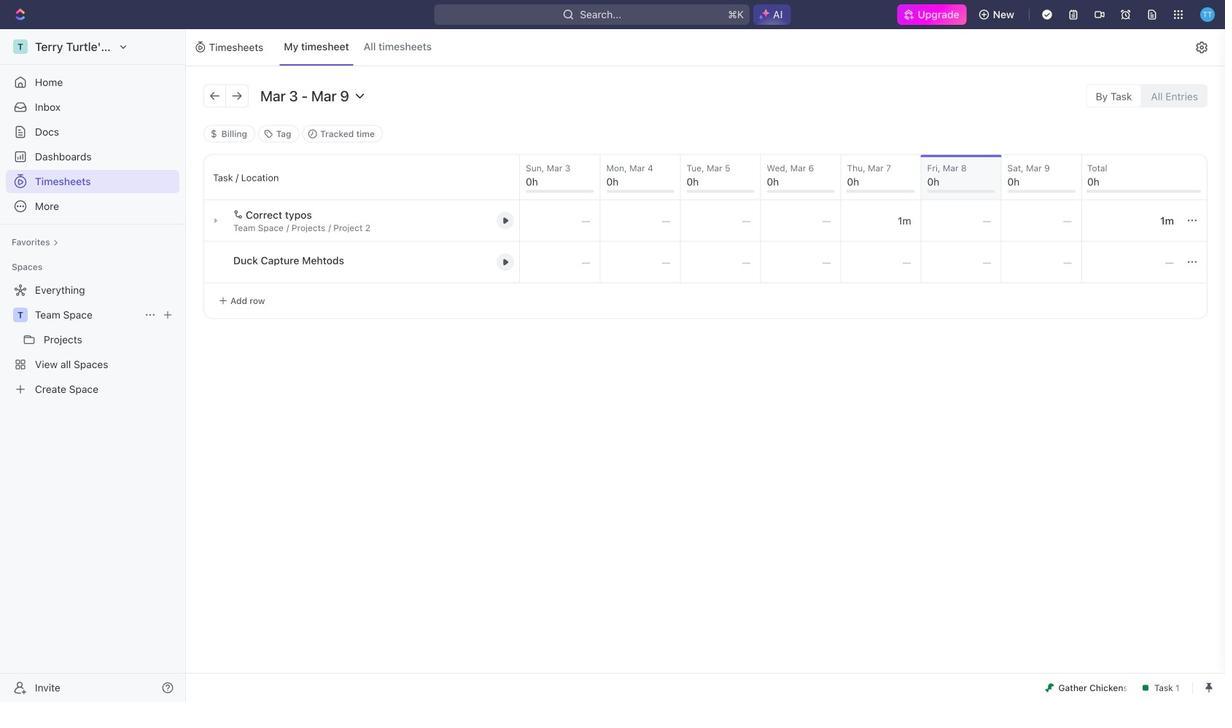 Task type: describe. For each thing, give the bounding box(es) containing it.
sidebar navigation
[[0, 29, 189, 702]]

team space, , element
[[13, 308, 28, 322]]



Task type: vqa. For each thing, say whether or not it's contained in the screenshot.
via
no



Task type: locate. For each thing, give the bounding box(es) containing it.
drumstick bite image
[[1045, 684, 1054, 692]]

— text field
[[601, 200, 680, 241], [921, 200, 1001, 241], [601, 242, 680, 283], [761, 242, 840, 283], [841, 242, 921, 283], [1002, 242, 1081, 283]]

tree inside sidebar "navigation"
[[6, 279, 179, 401]]

— text field
[[520, 200, 600, 241], [681, 200, 760, 241], [761, 200, 840, 241], [841, 200, 921, 241], [1002, 200, 1081, 241], [1081, 200, 1184, 241], [520, 242, 600, 283], [681, 242, 760, 283], [921, 242, 1001, 283], [1081, 242, 1184, 283]]

terry turtle's workspace, , element
[[13, 39, 28, 54]]

tree
[[6, 279, 179, 401]]



